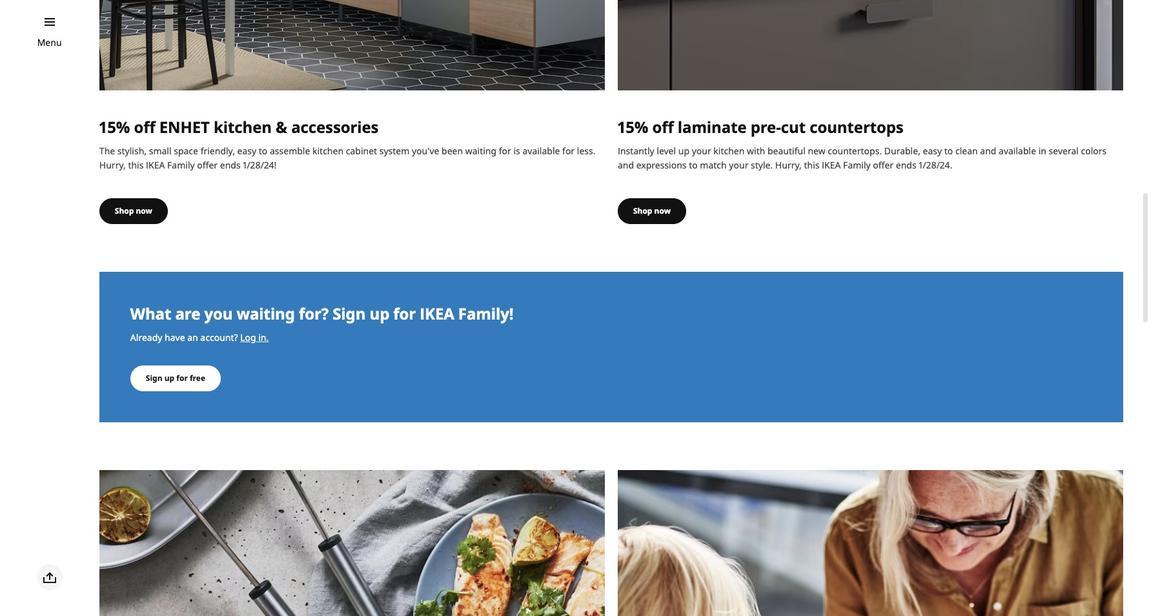 Task type: describe. For each thing, give the bounding box(es) containing it.
beautiful
[[768, 145, 806, 157]]

level
[[657, 145, 676, 157]]

off for laminate
[[653, 116, 674, 138]]

with
[[747, 145, 766, 157]]

countertops.
[[828, 145, 882, 157]]

enhet
[[159, 116, 210, 138]]

cut
[[781, 116, 806, 138]]

offer inside the stylish, small space friendly, easy to assemble kitchen cabinet system you've been waiting for is available for less. hurry, this ikea family offer ends 1/28/24!
[[197, 159, 218, 171]]

hurry, inside the stylish, small space friendly, easy to assemble kitchen cabinet system you've been waiting for is available for less. hurry, this ikea family offer ends 1/28/24!
[[99, 159, 126, 171]]

0 horizontal spatial and
[[618, 159, 634, 171]]

menu button
[[37, 36, 62, 50]]

sign inside sign up for free button
[[146, 373, 163, 384]]

shop for 15% off laminate pre-cut countertops
[[634, 205, 653, 216]]

colors
[[1082, 145, 1107, 157]]

2 horizontal spatial to
[[945, 145, 953, 157]]

15% for 15% off enhet kitchen & accessories
[[99, 116, 130, 138]]

menu
[[37, 36, 62, 48]]

ends inside instantly level up your kitchen with beautiful new countertops. durable, easy to clean and available in several colors and expressions to match your style. hurry, this ikea family offer ends 1/28/24.
[[896, 159, 917, 171]]

you've
[[412, 145, 439, 157]]

0 vertical spatial sign
[[333, 303, 366, 324]]

off for enhet
[[134, 116, 155, 138]]

been
[[442, 145, 463, 157]]

stylish,
[[117, 145, 147, 157]]

shop now button for laminate
[[618, 198, 686, 224]]

shop now button for enhet
[[99, 198, 168, 224]]

style.
[[751, 159, 773, 171]]

the
[[99, 145, 115, 157]]

in.
[[258, 331, 269, 344]]

durable,
[[885, 145, 921, 157]]

1 horizontal spatial ikea
[[420, 303, 455, 324]]

cabinet
[[346, 145, 377, 157]]

15% for 15% off laminate pre-cut countertops
[[618, 116, 649, 138]]

hurry, inside instantly level up your kitchen with beautiful new countertops. durable, easy to clean and available in several colors and expressions to match your style. hurry, this ikea family offer ends 1/28/24.
[[776, 159, 802, 171]]

what are you waiting for? sign up for ikea family!
[[130, 303, 514, 324]]

ikea inside instantly level up your kitchen with beautiful new countertops. durable, easy to clean and available in several colors and expressions to match your style. hurry, this ikea family offer ends 1/28/24.
[[822, 159, 841, 171]]

in
[[1039, 145, 1047, 157]]

ikea inside the stylish, small space friendly, easy to assemble kitchen cabinet system you've been waiting for is available for less. hurry, this ikea family offer ends 1/28/24!
[[146, 159, 165, 171]]

for?
[[299, 303, 329, 324]]

clean
[[956, 145, 978, 157]]

match
[[700, 159, 727, 171]]

pre-
[[751, 116, 781, 138]]

an
[[187, 331, 198, 344]]

1 vertical spatial waiting
[[237, 303, 295, 324]]

now for enhet
[[136, 205, 152, 216]]

for inside button
[[177, 373, 188, 384]]

now for laminate
[[655, 205, 671, 216]]

this inside instantly level up your kitchen with beautiful new countertops. durable, easy to clean and available in several colors and expressions to match your style. hurry, this ikea family offer ends 1/28/24.
[[804, 159, 820, 171]]



Task type: vqa. For each thing, say whether or not it's contained in the screenshot.
right valid
no



Task type: locate. For each thing, give the bounding box(es) containing it.
2 hurry, from the left
[[776, 159, 802, 171]]

up inside instantly level up your kitchen with beautiful new countertops. durable, easy to clean and available in several colors and expressions to match your style. hurry, this ikea family offer ends 1/28/24.
[[679, 145, 690, 157]]

shop down stylish,
[[115, 205, 134, 216]]

off up level
[[653, 116, 674, 138]]

2 easy from the left
[[923, 145, 942, 157]]

now down stylish,
[[136, 205, 152, 216]]

1 horizontal spatial shop
[[634, 205, 653, 216]]

easy up 1/28/24!
[[237, 145, 257, 157]]

are
[[175, 303, 200, 324]]

shop now button down stylish,
[[99, 198, 168, 224]]

0 horizontal spatial to
[[259, 145, 268, 157]]

2 horizontal spatial kitchen
[[714, 145, 745, 157]]

log
[[240, 331, 256, 344]]

family!
[[458, 303, 514, 324]]

1 horizontal spatial family
[[844, 159, 871, 171]]

1 vertical spatial sign
[[146, 373, 163, 384]]

1 vertical spatial up
[[370, 303, 390, 324]]

1 vertical spatial your
[[729, 159, 749, 171]]

1 ends from the left
[[220, 159, 241, 171]]

2 family from the left
[[844, 159, 871, 171]]

and down instantly
[[618, 159, 634, 171]]

what
[[130, 303, 171, 324]]

2 horizontal spatial ikea
[[822, 159, 841, 171]]

kitchen up friendly,
[[214, 116, 272, 138]]

system
[[380, 145, 410, 157]]

this
[[128, 159, 144, 171], [804, 159, 820, 171]]

1 hurry, from the left
[[99, 159, 126, 171]]

to left match
[[689, 159, 698, 171]]

&
[[276, 116, 287, 138]]

shop now down stylish,
[[115, 205, 152, 216]]

1 horizontal spatial shop now button
[[618, 198, 686, 224]]

hurry, down beautiful
[[776, 159, 802, 171]]

0 horizontal spatial up
[[165, 373, 175, 384]]

sign up for free button
[[130, 365, 221, 391]]

hurry,
[[99, 159, 126, 171], [776, 159, 802, 171]]

ikea left family!
[[420, 303, 455, 324]]

space
[[174, 145, 198, 157]]

family down 'countertops.'
[[844, 159, 871, 171]]

0 horizontal spatial shop
[[115, 205, 134, 216]]

0 horizontal spatial family
[[167, 159, 195, 171]]

this inside the stylish, small space friendly, easy to assemble kitchen cabinet system you've been waiting for is available for less. hurry, this ikea family offer ends 1/28/24!
[[128, 159, 144, 171]]

1 horizontal spatial offer
[[873, 159, 894, 171]]

1 shop now from the left
[[115, 205, 152, 216]]

offer down friendly,
[[197, 159, 218, 171]]

2 vertical spatial up
[[165, 373, 175, 384]]

shop now button
[[99, 198, 168, 224], [618, 198, 686, 224]]

1 easy from the left
[[237, 145, 257, 157]]

1 family from the left
[[167, 159, 195, 171]]

2 horizontal spatial up
[[679, 145, 690, 157]]

up
[[679, 145, 690, 157], [370, 303, 390, 324], [165, 373, 175, 384]]

new
[[808, 145, 826, 157]]

0 horizontal spatial offer
[[197, 159, 218, 171]]

offer inside instantly level up your kitchen with beautiful new countertops. durable, easy to clean and available in several colors and expressions to match your style. hurry, this ikea family offer ends 1/28/24.
[[873, 159, 894, 171]]

1 horizontal spatial and
[[981, 145, 997, 157]]

ends
[[220, 159, 241, 171], [896, 159, 917, 171]]

kitchen inside the stylish, small space friendly, easy to assemble kitchen cabinet system you've been waiting for is available for less. hurry, this ikea family offer ends 1/28/24!
[[313, 145, 344, 157]]

shop down expressions
[[634, 205, 653, 216]]

15%
[[99, 116, 130, 138], [618, 116, 649, 138]]

2 15% from the left
[[618, 116, 649, 138]]

family inside the stylish, small space friendly, easy to assemble kitchen cabinet system you've been waiting for is available for less. hurry, this ikea family offer ends 1/28/24!
[[167, 159, 195, 171]]

to inside the stylish, small space friendly, easy to assemble kitchen cabinet system you've been waiting for is available for less. hurry, this ikea family offer ends 1/28/24!
[[259, 145, 268, 157]]

available right "is"
[[523, 145, 560, 157]]

0 vertical spatial your
[[692, 145, 712, 157]]

kitchen up match
[[714, 145, 745, 157]]

expressions
[[637, 159, 687, 171]]

available left "in"
[[999, 145, 1037, 157]]

0 horizontal spatial shop now
[[115, 205, 152, 216]]

0 horizontal spatial off
[[134, 116, 155, 138]]

ends inside the stylish, small space friendly, easy to assemble kitchen cabinet system you've been waiting for is available for less. hurry, this ikea family offer ends 1/28/24!
[[220, 159, 241, 171]]

1 horizontal spatial 15%
[[618, 116, 649, 138]]

1 vertical spatial and
[[618, 159, 634, 171]]

friendly,
[[201, 145, 235, 157]]

off up stylish,
[[134, 116, 155, 138]]

1 available from the left
[[523, 145, 560, 157]]

now
[[136, 205, 152, 216], [655, 205, 671, 216]]

1 horizontal spatial kitchen
[[313, 145, 344, 157]]

ikea down small
[[146, 159, 165, 171]]

off
[[134, 116, 155, 138], [653, 116, 674, 138]]

1 now from the left
[[136, 205, 152, 216]]

waiting up 'in.'
[[237, 303, 295, 324]]

instantly
[[618, 145, 655, 157]]

1 horizontal spatial up
[[370, 303, 390, 324]]

ends down durable,
[[896, 159, 917, 171]]

free
[[190, 373, 205, 384]]

your up match
[[692, 145, 712, 157]]

0 vertical spatial waiting
[[465, 145, 497, 157]]

waiting inside the stylish, small space friendly, easy to assemble kitchen cabinet system you've been waiting for is available for less. hurry, this ikea family offer ends 1/28/24!
[[465, 145, 497, 157]]

easy inside the stylish, small space friendly, easy to assemble kitchen cabinet system you've been waiting for is available for less. hurry, this ikea family offer ends 1/28/24!
[[237, 145, 257, 157]]

ikea
[[146, 159, 165, 171], [822, 159, 841, 171], [420, 303, 455, 324]]

kitchen down accessories
[[313, 145, 344, 157]]

0 horizontal spatial ikea
[[146, 159, 165, 171]]

family down space
[[167, 159, 195, 171]]

1 horizontal spatial sign
[[333, 303, 366, 324]]

the stylish, small space friendly, easy to assemble kitchen cabinet system you've been waiting for is available for less. hurry, this ikea family offer ends 1/28/24!
[[99, 145, 596, 171]]

already
[[130, 331, 162, 344]]

1 offer from the left
[[197, 159, 218, 171]]

shop now down expressions
[[634, 205, 671, 216]]

your
[[692, 145, 712, 157], [729, 159, 749, 171]]

0 horizontal spatial shop now button
[[99, 198, 168, 224]]

15% up the
[[99, 116, 130, 138]]

this down stylish,
[[128, 159, 144, 171]]

0 horizontal spatial now
[[136, 205, 152, 216]]

0 vertical spatial and
[[981, 145, 997, 157]]

laminate
[[678, 116, 747, 138]]

1 this from the left
[[128, 159, 144, 171]]

to left clean
[[945, 145, 953, 157]]

1 horizontal spatial easy
[[923, 145, 942, 157]]

0 horizontal spatial sign
[[146, 373, 163, 384]]

waiting right 'been'
[[465, 145, 497, 157]]

1 horizontal spatial ends
[[896, 159, 917, 171]]

available inside instantly level up your kitchen with beautiful new countertops. durable, easy to clean and available in several colors and expressions to match your style. hurry, this ikea family offer ends 1/28/24.
[[999, 145, 1037, 157]]

up inside button
[[165, 373, 175, 384]]

1 horizontal spatial hurry,
[[776, 159, 802, 171]]

assemble
[[270, 145, 310, 157]]

sign up for free
[[146, 373, 205, 384]]

0 horizontal spatial 15%
[[99, 116, 130, 138]]

to up 1/28/24!
[[259, 145, 268, 157]]

0 horizontal spatial your
[[692, 145, 712, 157]]

15% off laminate pre-cut countertops
[[618, 116, 904, 138]]

several
[[1049, 145, 1079, 157]]

1 shop now button from the left
[[99, 198, 168, 224]]

1 horizontal spatial to
[[689, 159, 698, 171]]

1 horizontal spatial waiting
[[465, 145, 497, 157]]

family inside instantly level up your kitchen with beautiful new countertops. durable, easy to clean and available in several colors and expressions to match your style. hurry, this ikea family offer ends 1/28/24.
[[844, 159, 871, 171]]

2 shop from the left
[[634, 205, 653, 216]]

1 horizontal spatial shop now
[[634, 205, 671, 216]]

easy up 1/28/24.
[[923, 145, 942, 157]]

1/28/24.
[[919, 159, 953, 171]]

2 shop now button from the left
[[618, 198, 686, 224]]

easy inside instantly level up your kitchen with beautiful new countertops. durable, easy to clean and available in several colors and expressions to match your style. hurry, this ikea family offer ends 1/28/24.
[[923, 145, 942, 157]]

1 off from the left
[[134, 116, 155, 138]]

1 shop from the left
[[115, 205, 134, 216]]

waiting
[[465, 145, 497, 157], [237, 303, 295, 324]]

you
[[204, 303, 233, 324]]

family
[[167, 159, 195, 171], [844, 159, 871, 171]]

offer down durable,
[[873, 159, 894, 171]]

account?
[[200, 331, 238, 344]]

1 horizontal spatial this
[[804, 159, 820, 171]]

shop now
[[115, 205, 152, 216], [634, 205, 671, 216]]

is
[[514, 145, 520, 157]]

kitchen
[[214, 116, 272, 138], [313, 145, 344, 157], [714, 145, 745, 157]]

1/28/24!
[[243, 159, 277, 171]]

1 horizontal spatial off
[[653, 116, 674, 138]]

15% off enhet kitchen & accessories
[[99, 116, 379, 138]]

countertops
[[810, 116, 904, 138]]

0 horizontal spatial this
[[128, 159, 144, 171]]

shop
[[115, 205, 134, 216], [634, 205, 653, 216]]

0 vertical spatial up
[[679, 145, 690, 157]]

to
[[259, 145, 268, 157], [945, 145, 953, 157], [689, 159, 698, 171]]

2 ends from the left
[[896, 159, 917, 171]]

log in. link
[[240, 331, 269, 344]]

0 horizontal spatial available
[[523, 145, 560, 157]]

less.
[[577, 145, 596, 157]]

shop now for laminate
[[634, 205, 671, 216]]

for
[[499, 145, 511, 157], [563, 145, 575, 157], [394, 303, 416, 324], [177, 373, 188, 384]]

sign right for? at the left
[[333, 303, 366, 324]]

available inside the stylish, small space friendly, easy to assemble kitchen cabinet system you've been waiting for is available for less. hurry, this ikea family offer ends 1/28/24!
[[523, 145, 560, 157]]

0 horizontal spatial easy
[[237, 145, 257, 157]]

0 horizontal spatial kitchen
[[214, 116, 272, 138]]

your down with
[[729, 159, 749, 171]]

this down new
[[804, 159, 820, 171]]

hurry, down the
[[99, 159, 126, 171]]

0 horizontal spatial waiting
[[237, 303, 295, 324]]

offer
[[197, 159, 218, 171], [873, 159, 894, 171]]

0 horizontal spatial ends
[[220, 159, 241, 171]]

1 horizontal spatial your
[[729, 159, 749, 171]]

0 horizontal spatial hurry,
[[99, 159, 126, 171]]

accessories
[[291, 116, 379, 138]]

and
[[981, 145, 997, 157], [618, 159, 634, 171]]

now down expressions
[[655, 205, 671, 216]]

2 available from the left
[[999, 145, 1037, 157]]

available
[[523, 145, 560, 157], [999, 145, 1037, 157]]

1 15% from the left
[[99, 116, 130, 138]]

sign down already
[[146, 373, 163, 384]]

small
[[149, 145, 172, 157]]

ikea down new
[[822, 159, 841, 171]]

instantly level up your kitchen with beautiful new countertops. durable, easy to clean and available in several colors and expressions to match your style. hurry, this ikea family offer ends 1/28/24.
[[618, 145, 1107, 171]]

15% up instantly
[[618, 116, 649, 138]]

have
[[165, 331, 185, 344]]

shop now button down expressions
[[618, 198, 686, 224]]

and right clean
[[981, 145, 997, 157]]

2 shop now from the left
[[634, 205, 671, 216]]

1 horizontal spatial available
[[999, 145, 1037, 157]]

kitchen inside instantly level up your kitchen with beautiful new countertops. durable, easy to clean and available in several colors and expressions to match your style. hurry, this ikea family offer ends 1/28/24.
[[714, 145, 745, 157]]

already have an account? log in.
[[130, 331, 269, 344]]

sign
[[333, 303, 366, 324], [146, 373, 163, 384]]

easy
[[237, 145, 257, 157], [923, 145, 942, 157]]

2 now from the left
[[655, 205, 671, 216]]

shop now for enhet
[[115, 205, 152, 216]]

ends down friendly,
[[220, 159, 241, 171]]

2 off from the left
[[653, 116, 674, 138]]

1 horizontal spatial now
[[655, 205, 671, 216]]

2 offer from the left
[[873, 159, 894, 171]]

shop for 15% off enhet kitchen & accessories
[[115, 205, 134, 216]]

2 this from the left
[[804, 159, 820, 171]]



